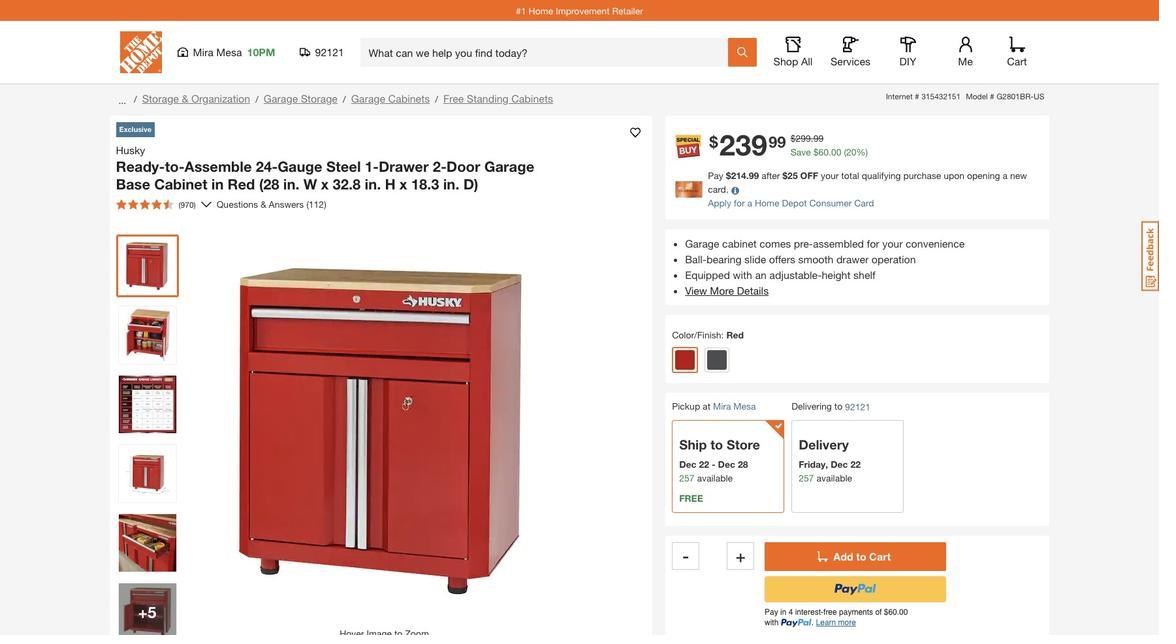 Task type: describe. For each thing, give the bounding box(es) containing it.
92121 button
[[300, 46, 345, 59]]

add to cart
[[834, 550, 891, 563]]

pre-
[[794, 237, 813, 250]]

to for 92121
[[835, 401, 843, 412]]

(970) link
[[111, 194, 212, 215]]

1 / from the left
[[134, 93, 137, 105]]

0 horizontal spatial mira
[[193, 46, 214, 58]]

cart inside button
[[870, 550, 891, 563]]

offers
[[769, 253, 796, 266]]

red husky free standing cabinets g2801br us 1d.4 image
[[119, 514, 176, 571]]

2-
[[433, 158, 447, 175]]

0 vertical spatial home
[[529, 5, 554, 16]]

92121 inside delivering to 92121
[[846, 401, 871, 412]]

comes
[[760, 237, 791, 250]]

(
[[844, 147, 847, 158]]

:
[[722, 330, 724, 341]]

60
[[819, 147, 829, 158]]

- inside the ship to store dec 22 - dec 28 257 available
[[712, 459, 716, 470]]

ship to store dec 22 - dec 28 257 available
[[680, 437, 760, 484]]

garage cabinet comes pre-assembled for your convenience ball-bearing slide offers smooth drawer operation equipped with an adjustable-height shelf view more details
[[685, 237, 965, 297]]

purchase
[[904, 170, 942, 181]]

1 vertical spatial mira
[[713, 401, 731, 412]]

214.99
[[731, 170, 759, 181]]

black image
[[708, 350, 727, 370]]

99 inside $ 239 99
[[769, 133, 786, 151]]

delivery friday, dec 22 257 available
[[799, 437, 861, 484]]

gauge
[[278, 158, 322, 175]]

internet
[[886, 91, 913, 101]]

assembled
[[813, 237, 864, 250]]

door
[[447, 158, 481, 175]]

1 vertical spatial &
[[261, 199, 266, 210]]

shelf
[[854, 269, 876, 281]]

garage inside husky ready-to-assemble 24-gauge steel 1-drawer 2-door garage base cabinet in red (28 in. w x 32.8 in. h x 18.3 in. d)
[[485, 158, 535, 175]]

28
[[738, 459, 748, 470]]

operation
[[872, 253, 916, 266]]

dec inside delivery friday, dec 22 257 available
[[831, 459, 848, 470]]

32.8
[[333, 176, 361, 193]]

drawer
[[837, 253, 869, 266]]

new
[[1011, 170, 1028, 181]]

to-
[[165, 158, 185, 175]]

#1
[[516, 5, 526, 16]]

apply
[[708, 198, 732, 209]]

$ up save
[[791, 133, 796, 144]]

3 / from the left
[[343, 93, 346, 105]]

exclusive
[[119, 125, 152, 133]]

retailer
[[612, 5, 643, 16]]

red husky free standing cabinets g2801br us 40.2 image
[[119, 375, 176, 433]]

answers
[[269, 199, 304, 210]]

4.5 stars image
[[116, 199, 173, 209]]

315432151
[[922, 91, 961, 101]]

20
[[847, 147, 857, 158]]

(970) button
[[111, 194, 201, 215]]

services button
[[830, 37, 872, 68]]

mira mesa 10pm
[[193, 46, 275, 58]]

257 inside delivery friday, dec 22 257 available
[[799, 473, 814, 484]]

+ for + 5
[[138, 603, 148, 621]]

1-
[[365, 158, 379, 175]]

99 inside $ 299 . 99 save $ 60 . 00 ( 20 %)
[[814, 133, 824, 144]]

red husky free standing cabinets g2801br us e1.1 image
[[119, 306, 176, 364]]

us
[[1034, 91, 1045, 101]]

husky link
[[116, 142, 150, 158]]

available inside delivery friday, dec 22 257 available
[[817, 473, 853, 484]]

available inside the ship to store dec 22 - dec 28 257 available
[[697, 473, 733, 484]]

red husky free standing cabinets g2801br us 66.5 image
[[119, 583, 176, 635]]

+ for +
[[736, 547, 746, 565]]

storage & organization link
[[142, 92, 250, 105]]

cart link
[[1003, 37, 1032, 68]]

%)
[[857, 147, 868, 158]]

qualifying
[[862, 170, 901, 181]]

1 in. from the left
[[283, 176, 300, 193]]

an
[[756, 269, 767, 281]]

h
[[385, 176, 396, 193]]

diy button
[[888, 37, 929, 68]]

apply for a home depot consumer card
[[708, 198, 875, 209]]

ship
[[680, 437, 707, 452]]

slide
[[745, 253, 767, 266]]

standing
[[467, 92, 509, 105]]

red image
[[676, 350, 695, 370]]

0 horizontal spatial mesa
[[216, 46, 242, 58]]

off
[[801, 170, 819, 181]]

with
[[733, 269, 753, 281]]

in
[[212, 176, 224, 193]]

24-
[[256, 158, 278, 175]]

1 # from the left
[[915, 91, 920, 101]]

- button
[[672, 542, 700, 570]]

husky
[[116, 143, 145, 156]]

1 horizontal spatial cart
[[1008, 55, 1028, 67]]

convenience
[[906, 237, 965, 250]]

pay
[[708, 170, 724, 181]]

$ right pay
[[726, 170, 731, 181]]

... / storage & organization / garage storage / garage cabinets / free standing cabinets
[[116, 92, 553, 106]]

save
[[791, 147, 811, 158]]

improvement
[[556, 5, 610, 16]]

1 storage from the left
[[142, 92, 179, 105]]

$ inside $ 239 99
[[710, 133, 718, 151]]

& inside the ... / storage & organization / garage storage / garage cabinets / free standing cabinets
[[182, 92, 188, 105]]

your total qualifying purchase upon opening a new card.
[[708, 170, 1028, 195]]

garage cabinets link
[[351, 92, 430, 105]]

cabinet
[[723, 237, 757, 250]]

internet # 315432151 model # g2801br-us
[[886, 91, 1045, 101]]

g2801br-
[[997, 91, 1034, 101]]

3 in. from the left
[[443, 176, 460, 193]]

feedback link image
[[1142, 221, 1160, 291]]

1 x from the left
[[321, 176, 329, 193]]

pickup at mira mesa
[[672, 401, 756, 412]]

92121 inside button
[[315, 46, 344, 58]]

opening
[[968, 170, 1001, 181]]

bearing
[[707, 253, 742, 266]]



Task type: locate. For each thing, give the bounding box(es) containing it.
- inside button
[[683, 547, 689, 565]]

/ right organization
[[256, 93, 259, 105]]

0 vertical spatial red
[[228, 176, 255, 193]]

store
[[727, 437, 760, 452]]

22 inside delivery friday, dec 22 257 available
[[851, 459, 861, 470]]

0 vertical spatial a
[[1003, 170, 1008, 181]]

2 storage from the left
[[301, 92, 338, 105]]

home right #1
[[529, 5, 554, 16]]

all
[[802, 55, 813, 67]]

questions
[[217, 199, 258, 210]]

questions & answers (112)
[[217, 199, 327, 210]]

mesa
[[216, 46, 242, 58], [734, 401, 756, 412]]

free
[[680, 493, 703, 504]]

257 up free
[[680, 473, 695, 484]]

1 vertical spatial .
[[829, 147, 832, 158]]

0 horizontal spatial 92121
[[315, 46, 344, 58]]

total
[[842, 170, 860, 181]]

0 vertical spatial mesa
[[216, 46, 242, 58]]

- left + button
[[683, 547, 689, 565]]

... button
[[116, 91, 129, 109]]

0 vertical spatial .
[[811, 133, 814, 144]]

/ left free
[[435, 93, 438, 105]]

for up drawer
[[867, 237, 880, 250]]

in. left w
[[283, 176, 300, 193]]

1 horizontal spatial your
[[883, 237, 903, 250]]

mesa right at
[[734, 401, 756, 412]]

2 horizontal spatial dec
[[831, 459, 848, 470]]

0 horizontal spatial &
[[182, 92, 188, 105]]

depot
[[782, 198, 807, 209]]

0 vertical spatial &
[[182, 92, 188, 105]]

1 dec from the left
[[680, 459, 697, 470]]

&
[[182, 92, 188, 105], [261, 199, 266, 210]]

0 horizontal spatial -
[[683, 547, 689, 565]]

What can we help you find today? search field
[[369, 39, 728, 66]]

92121 up the ... / storage & organization / garage storage / garage cabinets / free standing cabinets
[[315, 46, 344, 58]]

husky ready-to-assemble 24-gauge steel 1-drawer 2-door garage base cabinet in red (28 in. w x 32.8 in. h x 18.3 in. d)
[[116, 143, 535, 193]]

1 horizontal spatial home
[[755, 198, 780, 209]]

0 vertical spatial cart
[[1008, 55, 1028, 67]]

(112)
[[307, 199, 327, 210]]

2 horizontal spatial to
[[857, 550, 867, 563]]

0 horizontal spatial your
[[821, 170, 839, 181]]

mira mesa button
[[713, 401, 756, 412]]

0 horizontal spatial for
[[734, 198, 745, 209]]

1 horizontal spatial available
[[817, 473, 853, 484]]

/ right ... button
[[134, 93, 137, 105]]

0 horizontal spatial red
[[228, 176, 255, 193]]

red up questions
[[228, 176, 255, 193]]

2 / from the left
[[256, 93, 259, 105]]

a inside the "your total qualifying purchase upon opening a new card."
[[1003, 170, 1008, 181]]

2 22 from the left
[[851, 459, 861, 470]]

pickup
[[672, 401, 701, 412]]

red
[[228, 176, 255, 193], [727, 330, 744, 341]]

1 vertical spatial cart
[[870, 550, 891, 563]]

your left total
[[821, 170, 839, 181]]

0 vertical spatial mira
[[193, 46, 214, 58]]

dec left the 28
[[718, 459, 736, 470]]

1 vertical spatial for
[[867, 237, 880, 250]]

dec down ship in the right of the page
[[680, 459, 697, 470]]

d)
[[464, 176, 479, 193]]

0 horizontal spatial +
[[138, 603, 148, 621]]

to right ship in the right of the page
[[711, 437, 723, 452]]

red husky free standing cabinets g2801br us a0.3 image
[[119, 445, 176, 502]]

your inside garage cabinet comes pre-assembled for your convenience ball-bearing slide offers smooth drawer operation equipped with an adjustable-height shelf view more details
[[883, 237, 903, 250]]

pay $ 214.99 after $ 25 off
[[708, 170, 819, 181]]

#1 home improvement retailer
[[516, 5, 643, 16]]

0 horizontal spatial a
[[748, 198, 753, 209]]

after
[[762, 170, 780, 181]]

257 inside the ship to store dec 22 - dec 28 257 available
[[680, 473, 695, 484]]

cart
[[1008, 55, 1028, 67], [870, 550, 891, 563]]

2 horizontal spatial in.
[[443, 176, 460, 193]]

cabinets right 'standing'
[[512, 92, 553, 105]]

#
[[915, 91, 920, 101], [991, 91, 995, 101]]

1 horizontal spatial -
[[712, 459, 716, 470]]

1 99 from the left
[[769, 133, 786, 151]]

0 vertical spatial to
[[835, 401, 843, 412]]

in.
[[283, 176, 300, 193], [365, 176, 381, 193], [443, 176, 460, 193]]

ball-
[[685, 253, 707, 266]]

your up operation
[[883, 237, 903, 250]]

0 horizontal spatial cart
[[870, 550, 891, 563]]

2 in. from the left
[[365, 176, 381, 193]]

1 horizontal spatial cabinets
[[512, 92, 553, 105]]

1 horizontal spatial #
[[991, 91, 995, 101]]

drawer
[[379, 158, 429, 175]]

red inside husky ready-to-assemble 24-gauge steel 1-drawer 2-door garage base cabinet in red (28 in. w x 32.8 in. h x 18.3 in. d)
[[228, 176, 255, 193]]

+ inside button
[[736, 547, 746, 565]]

your inside the "your total qualifying purchase upon opening a new card."
[[821, 170, 839, 181]]

# right model
[[991, 91, 995, 101]]

2 dec from the left
[[718, 459, 736, 470]]

in. left h
[[365, 176, 381, 193]]

$ 299 . 99 save $ 60 . 00 ( 20 %)
[[791, 133, 868, 158]]

me button
[[945, 37, 987, 68]]

92121
[[315, 46, 344, 58], [846, 401, 871, 412]]

in. left d)
[[443, 176, 460, 193]]

dec down delivery on the right
[[831, 459, 848, 470]]

1 horizontal spatial storage
[[301, 92, 338, 105]]

info image
[[732, 187, 739, 195]]

garage storage link
[[264, 92, 338, 105]]

red husky free standing cabinets g2801br us 64.0 image
[[119, 237, 176, 294]]

$ left 239
[[710, 133, 718, 151]]

0 horizontal spatial in.
[[283, 176, 300, 193]]

mira right at
[[713, 401, 731, 412]]

x
[[321, 176, 329, 193], [400, 176, 407, 193]]

22 down ship in the right of the page
[[699, 459, 710, 470]]

add to list image
[[631, 127, 641, 138]]

x right w
[[321, 176, 329, 193]]

1 horizontal spatial 92121
[[846, 401, 871, 412]]

2 x from the left
[[400, 176, 407, 193]]

1 vertical spatial +
[[138, 603, 148, 621]]

0 horizontal spatial dec
[[680, 459, 697, 470]]

10pm
[[247, 46, 275, 58]]

base
[[116, 176, 150, 193]]

for inside garage cabinet comes pre-assembled for your convenience ball-bearing slide offers smooth drawer operation equipped with an adjustable-height shelf view more details
[[867, 237, 880, 250]]

assemble
[[185, 158, 252, 175]]

0 vertical spatial -
[[712, 459, 716, 470]]

color/finish
[[672, 330, 722, 341]]

delivery
[[799, 437, 849, 452]]

299
[[796, 133, 811, 144]]

to inside button
[[857, 550, 867, 563]]

add to cart button
[[765, 542, 947, 571]]

view more details link
[[685, 284, 769, 297]]

25
[[788, 170, 798, 181]]

1 available from the left
[[697, 473, 733, 484]]

+
[[736, 547, 746, 565], [138, 603, 148, 621]]

to inside delivering to 92121
[[835, 401, 843, 412]]

the home depot logo image
[[120, 31, 162, 73]]

more
[[710, 284, 734, 297]]

$ right save
[[814, 147, 819, 158]]

0 horizontal spatial cabinets
[[388, 92, 430, 105]]

+ button
[[727, 542, 755, 570]]

1 cabinets from the left
[[388, 92, 430, 105]]

1 vertical spatial -
[[683, 547, 689, 565]]

2 257 from the left
[[799, 473, 814, 484]]

0 vertical spatial 92121
[[315, 46, 344, 58]]

to left 92121 link
[[835, 401, 843, 412]]

2 available from the left
[[817, 473, 853, 484]]

delivering
[[792, 401, 832, 412]]

garage inside garage cabinet comes pre-assembled for your convenience ball-bearing slide offers smooth drawer operation equipped with an adjustable-height shelf view more details
[[685, 237, 720, 250]]

239
[[720, 128, 768, 162]]

$
[[710, 133, 718, 151], [791, 133, 796, 144], [814, 147, 819, 158], [726, 170, 731, 181], [783, 170, 788, 181]]

2 99 from the left
[[814, 133, 824, 144]]

# right internet
[[915, 91, 920, 101]]

0 horizontal spatial .
[[811, 133, 814, 144]]

1 horizontal spatial to
[[835, 401, 843, 412]]

at
[[703, 401, 711, 412]]

22 inside the ship to store dec 22 - dec 28 257 available
[[699, 459, 710, 470]]

1 vertical spatial mesa
[[734, 401, 756, 412]]

/ right garage storage link
[[343, 93, 346, 105]]

1 horizontal spatial for
[[867, 237, 880, 250]]

92121 right delivering on the bottom of page
[[846, 401, 871, 412]]

1 horizontal spatial dec
[[718, 459, 736, 470]]

1 vertical spatial red
[[727, 330, 744, 341]]

(28
[[259, 176, 279, 193]]

1 horizontal spatial 257
[[799, 473, 814, 484]]

257 down friday,
[[799, 473, 814, 484]]

- left the 28
[[712, 459, 716, 470]]

0 horizontal spatial #
[[915, 91, 920, 101]]

$ 239 99
[[710, 128, 786, 162]]

0 vertical spatial your
[[821, 170, 839, 181]]

1 horizontal spatial in.
[[365, 176, 381, 193]]

$ right after
[[783, 170, 788, 181]]

0 horizontal spatial 22
[[699, 459, 710, 470]]

1 22 from the left
[[699, 459, 710, 470]]

+ 5
[[138, 603, 156, 621]]

2 # from the left
[[991, 91, 995, 101]]

1 horizontal spatial a
[[1003, 170, 1008, 181]]

18.3
[[411, 176, 439, 193]]

1 vertical spatial 92121
[[846, 401, 871, 412]]

for down info image on the right top of page
[[734, 198, 745, 209]]

friday,
[[799, 459, 829, 470]]

storage right the ...
[[142, 92, 179, 105]]

cabinet
[[154, 176, 208, 193]]

storage down the 92121 button
[[301, 92, 338, 105]]

to for store
[[711, 437, 723, 452]]

equipped
[[685, 269, 730, 281]]

available up free
[[697, 473, 733, 484]]

cabinets left free
[[388, 92, 430, 105]]

x right h
[[400, 176, 407, 193]]

adjustable-
[[770, 269, 822, 281]]

99 up 60
[[814, 133, 824, 144]]

0 horizontal spatial 257
[[680, 473, 695, 484]]

add
[[834, 550, 854, 563]]

0 vertical spatial +
[[736, 547, 746, 565]]

0 horizontal spatial to
[[711, 437, 723, 452]]

4 / from the left
[[435, 93, 438, 105]]

1 horizontal spatial 99
[[814, 133, 824, 144]]

red right :
[[727, 330, 744, 341]]

1 vertical spatial home
[[755, 198, 780, 209]]

apply now image
[[676, 181, 708, 198]]

0 horizontal spatial storage
[[142, 92, 179, 105]]

details
[[737, 284, 769, 297]]

1 horizontal spatial &
[[261, 199, 266, 210]]

0 vertical spatial for
[[734, 198, 745, 209]]

2 cabinets from the left
[[512, 92, 553, 105]]

/
[[134, 93, 137, 105], [256, 93, 259, 105], [343, 93, 346, 105], [435, 93, 438, 105]]

storage
[[142, 92, 179, 105], [301, 92, 338, 105]]

upon
[[944, 170, 965, 181]]

cart up g2801br-
[[1008, 55, 1028, 67]]

mira up storage & organization link
[[193, 46, 214, 58]]

257
[[680, 473, 695, 484], [799, 473, 814, 484]]

home left depot
[[755, 198, 780, 209]]

0 horizontal spatial x
[[321, 176, 329, 193]]

available down friday,
[[817, 473, 853, 484]]

1 horizontal spatial +
[[736, 547, 746, 565]]

5
[[148, 603, 156, 621]]

1 horizontal spatial 22
[[851, 459, 861, 470]]

1 vertical spatial to
[[711, 437, 723, 452]]

shop all button
[[773, 37, 814, 68]]

mira
[[193, 46, 214, 58], [713, 401, 731, 412]]

99 left save
[[769, 133, 786, 151]]

1 vertical spatial a
[[748, 198, 753, 209]]

0 horizontal spatial home
[[529, 5, 554, 16]]

a left new
[[1003, 170, 1008, 181]]

a
[[1003, 170, 1008, 181], [748, 198, 753, 209]]

delivering to 92121
[[792, 401, 871, 412]]

0 horizontal spatial available
[[697, 473, 733, 484]]

card.
[[708, 184, 729, 195]]

cart right add at the right bottom of page
[[870, 550, 891, 563]]

to for cart
[[857, 550, 867, 563]]

mesa left "10pm"
[[216, 46, 242, 58]]

consumer
[[810, 198, 852, 209]]

& down the (28
[[261, 199, 266, 210]]

1 horizontal spatial red
[[727, 330, 744, 341]]

1 257 from the left
[[680, 473, 695, 484]]

3 dec from the left
[[831, 459, 848, 470]]

0 horizontal spatial 99
[[769, 133, 786, 151]]

1 horizontal spatial .
[[829, 147, 832, 158]]

cabinets
[[388, 92, 430, 105], [512, 92, 553, 105]]

to inside the ship to store dec 22 - dec 28 257 available
[[711, 437, 723, 452]]

22 right friday,
[[851, 459, 861, 470]]

1 horizontal spatial mesa
[[734, 401, 756, 412]]

free
[[444, 92, 464, 105]]

available
[[697, 473, 733, 484], [817, 473, 853, 484]]

1 horizontal spatial mira
[[713, 401, 731, 412]]

1 vertical spatial your
[[883, 237, 903, 250]]

a down 214.99 in the top of the page
[[748, 198, 753, 209]]

shop all
[[774, 55, 813, 67]]

to right add at the right bottom of page
[[857, 550, 867, 563]]

me
[[959, 55, 973, 67]]

92121 link
[[846, 400, 871, 414]]

& left organization
[[182, 92, 188, 105]]

2 vertical spatial to
[[857, 550, 867, 563]]

1 horizontal spatial x
[[400, 176, 407, 193]]



Task type: vqa. For each thing, say whether or not it's contained in the screenshot.
... Button
yes



